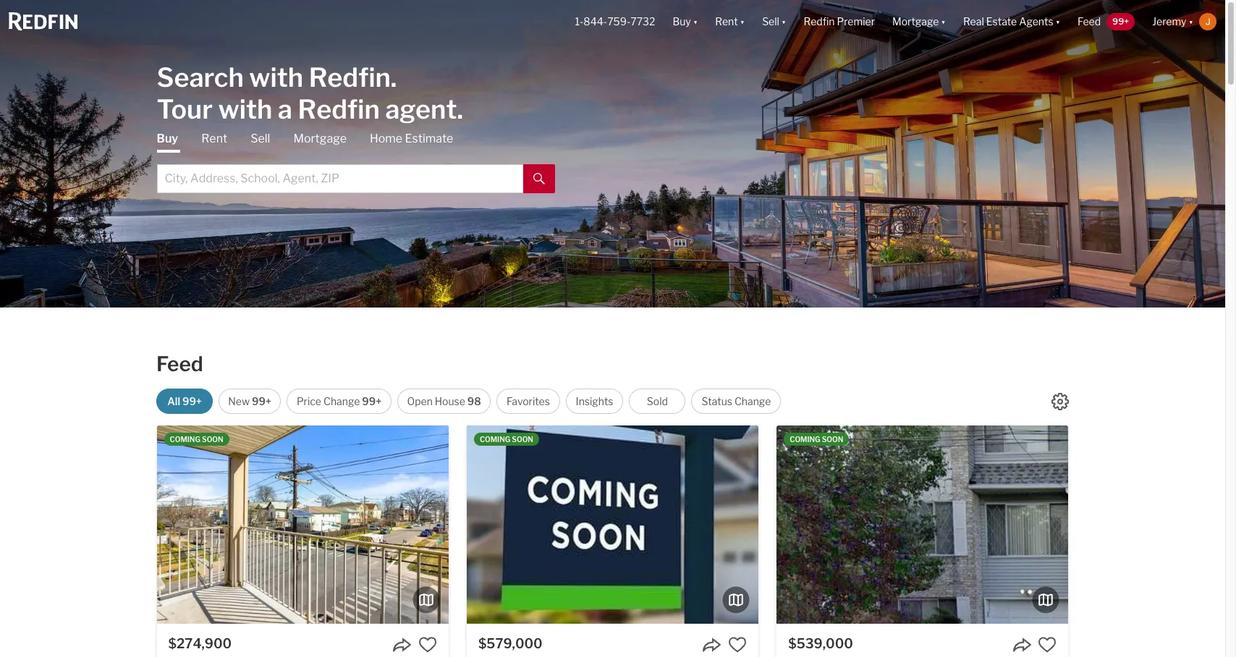 Task type: vqa. For each thing, say whether or not it's contained in the screenshot.
The Tahoe-
no



Task type: describe. For each thing, give the bounding box(es) containing it.
new 99+
[[228, 395, 271, 407]]

Price Change radio
[[287, 389, 392, 414]]

agent.
[[385, 93, 463, 125]]

▾ for jeremy ▾
[[1189, 15, 1193, 28]]

real estate agents ▾ link
[[963, 0, 1060, 43]]

Favorites radio
[[497, 389, 560, 414]]

redfin.
[[309, 61, 397, 93]]

99+ left jeremy
[[1112, 16, 1129, 27]]

3 photo of 138 wainwright ave, staten island, ny 10312 image from the left
[[1068, 426, 1236, 624]]

844-
[[584, 15, 607, 28]]

1 vertical spatial feed
[[156, 352, 203, 376]]

option group containing all
[[156, 389, 781, 414]]

redfin inside search with redfin. tour with a redfin agent.
[[298, 93, 380, 125]]

Open House radio
[[397, 389, 491, 414]]

favorite button checkbox for $539,000
[[1038, 635, 1057, 654]]

new
[[228, 395, 250, 407]]

coming for $274,900
[[170, 435, 200, 444]]

search
[[157, 61, 244, 93]]

redfin premier button
[[795, 0, 884, 43]]

sell ▾ button
[[754, 0, 795, 43]]

New radio
[[219, 389, 281, 414]]

coming soon for $539,000
[[790, 435, 843, 444]]

buy ▾ button
[[664, 0, 707, 43]]

99+ inside new radio
[[252, 395, 271, 407]]

redfin inside button
[[804, 15, 835, 28]]

rent for rent
[[201, 131, 227, 145]]

favorite button image for $579,000
[[728, 635, 747, 654]]

$579,000
[[478, 636, 543, 651]]

status
[[702, 395, 732, 407]]

7732
[[631, 15, 655, 28]]

mortgage for mortgage
[[293, 131, 347, 145]]

search with redfin. tour with a redfin agent.
[[157, 61, 463, 125]]

user photo image
[[1199, 13, 1217, 30]]

home estimate
[[370, 131, 453, 145]]

coming for $579,000
[[480, 435, 510, 444]]

real
[[963, 15, 984, 28]]

home
[[370, 131, 403, 145]]

buy ▾
[[673, 15, 698, 28]]

mortgage ▾ button
[[884, 0, 955, 43]]

rent ▾ button
[[707, 0, 754, 43]]

jeremy ▾
[[1152, 15, 1193, 28]]

favorite button checkbox for $274,900
[[418, 635, 437, 654]]

Sold radio
[[629, 389, 686, 414]]

house
[[435, 395, 465, 407]]

1-
[[575, 15, 584, 28]]

price change 99+
[[297, 395, 382, 407]]

Status Change radio
[[691, 389, 781, 414]]

real estate agents ▾ button
[[955, 0, 1069, 43]]

favorite button checkbox
[[728, 635, 747, 654]]

sell link
[[251, 131, 270, 147]]

estate
[[986, 15, 1017, 28]]

759-
[[607, 15, 631, 28]]

rent link
[[201, 131, 227, 147]]

▾ for rent ▾
[[740, 15, 745, 28]]

0 vertical spatial feed
[[1078, 15, 1101, 28]]

redfin premier
[[804, 15, 875, 28]]

soon for $539,000
[[822, 435, 843, 444]]

coming soon for $274,900
[[170, 435, 223, 444]]

mortgage ▾
[[892, 15, 946, 28]]

1 photo of 138 wainwright ave, staten island, ny 10312 image from the left
[[485, 426, 777, 624]]

favorite button image for $539,000
[[1038, 635, 1057, 654]]

$274,900
[[168, 636, 232, 651]]

sold
[[647, 395, 668, 407]]

real estate agents ▾
[[963, 15, 1060, 28]]

change for price
[[324, 395, 360, 407]]

98
[[467, 395, 481, 407]]

rent ▾
[[715, 15, 745, 28]]



Task type: locate. For each thing, give the bounding box(es) containing it.
2 favorite button image from the left
[[1038, 635, 1057, 654]]

2 favorite button checkbox from the left
[[1038, 635, 1057, 654]]

tab list
[[157, 131, 555, 193]]

2 coming soon from the left
[[480, 435, 533, 444]]

photo of 138 wainwright ave, staten island, ny 10312 image
[[485, 426, 777, 624], [777, 426, 1068, 624], [1068, 426, 1236, 624]]

1 photo of 594-596 jefferson ave #205, elizabeth city, nj 07201-1107 image from the left
[[0, 426, 157, 624]]

1 horizontal spatial buy
[[673, 15, 691, 28]]

change
[[324, 395, 360, 407], [735, 395, 771, 407]]

feed
[[1078, 15, 1101, 28], [156, 352, 203, 376]]

change inside option
[[735, 395, 771, 407]]

change for status
[[735, 395, 771, 407]]

0 vertical spatial rent
[[715, 15, 738, 28]]

coming
[[170, 435, 200, 444], [480, 435, 510, 444], [790, 435, 820, 444]]

99+ right the new
[[252, 395, 271, 407]]

0 horizontal spatial favorite button image
[[728, 635, 747, 654]]

tab list containing buy
[[157, 131, 555, 193]]

1-844-759-7732 link
[[575, 15, 655, 28]]

0 horizontal spatial coming soon
[[170, 435, 223, 444]]

rent right buy ▾
[[715, 15, 738, 28]]

4 ▾ from the left
[[941, 15, 946, 28]]

submit search image
[[533, 173, 545, 185]]

open house 98
[[407, 395, 481, 407]]

rent
[[715, 15, 738, 28], [201, 131, 227, 145]]

change right price
[[324, 395, 360, 407]]

1 horizontal spatial favorite button image
[[1038, 635, 1057, 654]]

with
[[249, 61, 303, 93], [218, 93, 272, 125]]

2 ▾ from the left
[[740, 15, 745, 28]]

jeremy
[[1152, 15, 1187, 28]]

status change
[[702, 395, 771, 407]]

soon for $579,000
[[512, 435, 533, 444]]

mortgage inside mortgage ▾ dropdown button
[[892, 15, 939, 28]]

0 horizontal spatial coming
[[170, 435, 200, 444]]

coming soon for $579,000
[[480, 435, 533, 444]]

photo of 594-596 jefferson ave #205, elizabeth city, nj 07201-1107 image
[[0, 426, 157, 624], [157, 426, 449, 624], [448, 426, 740, 624]]

0 horizontal spatial change
[[324, 395, 360, 407]]

▾ left sell ▾
[[740, 15, 745, 28]]

3 soon from the left
[[822, 435, 843, 444]]

99+ right all
[[182, 395, 202, 407]]

buy ▾ button
[[673, 0, 698, 43]]

0 horizontal spatial buy
[[157, 131, 178, 145]]

▾ left user photo
[[1189, 15, 1193, 28]]

coming soon
[[170, 435, 223, 444], [480, 435, 533, 444], [790, 435, 843, 444]]

1 vertical spatial redfin
[[298, 93, 380, 125]]

feed right agents on the top of page
[[1078, 15, 1101, 28]]

▾ right rent ▾
[[782, 15, 786, 28]]

▾ for buy ▾
[[693, 15, 698, 28]]

1 horizontal spatial favorite button checkbox
[[1038, 635, 1057, 654]]

3 ▾ from the left
[[782, 15, 786, 28]]

▾ for mortgage ▾
[[941, 15, 946, 28]]

rent for rent ▾
[[715, 15, 738, 28]]

1 change from the left
[[324, 395, 360, 407]]

0 horizontal spatial soon
[[202, 435, 223, 444]]

mortgage up city, address, school, agent, zip search box
[[293, 131, 347, 145]]

sell ▾ button
[[762, 0, 786, 43]]

photo of 103-12 114th st, richmond hill south, ny 11419 image
[[467, 426, 758, 624]]

sell for sell
[[251, 131, 270, 145]]

0 horizontal spatial favorite button checkbox
[[418, 635, 437, 654]]

favorites
[[507, 395, 550, 407]]

0 vertical spatial mortgage
[[892, 15, 939, 28]]

buy inside dropdown button
[[673, 15, 691, 28]]

99+ left open
[[362, 395, 382, 407]]

2 soon from the left
[[512, 435, 533, 444]]

sell inside tab list
[[251, 131, 270, 145]]

3 coming from the left
[[790, 435, 820, 444]]

mortgage ▾ button
[[892, 0, 946, 43]]

City, Address, School, Agent, ZIP search field
[[157, 164, 523, 193]]

0 horizontal spatial redfin
[[298, 93, 380, 125]]

buy right 7732 on the right top
[[673, 15, 691, 28]]

0 vertical spatial buy
[[673, 15, 691, 28]]

tour
[[157, 93, 213, 125]]

0 vertical spatial redfin
[[804, 15, 835, 28]]

6 ▾ from the left
[[1189, 15, 1193, 28]]

99+
[[1112, 16, 1129, 27], [182, 395, 202, 407], [252, 395, 271, 407], [362, 395, 382, 407]]

buy for buy ▾
[[673, 15, 691, 28]]

1 soon from the left
[[202, 435, 223, 444]]

sell right rent ▾
[[762, 15, 779, 28]]

1 vertical spatial mortgage
[[293, 131, 347, 145]]

buy inside tab list
[[157, 131, 178, 145]]

estimate
[[405, 131, 453, 145]]

1 favorite button checkbox from the left
[[418, 635, 437, 654]]

2 coming from the left
[[480, 435, 510, 444]]

2 change from the left
[[735, 395, 771, 407]]

soon for $274,900
[[202, 435, 223, 444]]

0 horizontal spatial mortgage
[[293, 131, 347, 145]]

change inside radio
[[324, 395, 360, 407]]

2 horizontal spatial soon
[[822, 435, 843, 444]]

favorite button image
[[418, 635, 437, 654]]

rent down tour
[[201, 131, 227, 145]]

2 horizontal spatial coming
[[790, 435, 820, 444]]

1 vertical spatial rent
[[201, 131, 227, 145]]

premier
[[837, 15, 875, 28]]

1 vertical spatial buy
[[157, 131, 178, 145]]

sell
[[762, 15, 779, 28], [251, 131, 270, 145]]

1 horizontal spatial coming
[[480, 435, 510, 444]]

▾ left real
[[941, 15, 946, 28]]

sell right rent 'link'
[[251, 131, 270, 145]]

sell ▾
[[762, 15, 786, 28]]

1 horizontal spatial mortgage
[[892, 15, 939, 28]]

redfin
[[804, 15, 835, 28], [298, 93, 380, 125]]

2 photo of 138 wainwright ave, staten island, ny 10312 image from the left
[[777, 426, 1068, 624]]

▾ right agents on the top of page
[[1056, 15, 1060, 28]]

rent inside rent ▾ dropdown button
[[715, 15, 738, 28]]

1 horizontal spatial change
[[735, 395, 771, 407]]

buy for buy
[[157, 131, 178, 145]]

5 ▾ from the left
[[1056, 15, 1060, 28]]

a
[[278, 93, 292, 125]]

1 horizontal spatial coming soon
[[480, 435, 533, 444]]

3 photo of 594-596 jefferson ave #205, elizabeth city, nj 07201-1107 image from the left
[[448, 426, 740, 624]]

99+ inside all option
[[182, 395, 202, 407]]

0 horizontal spatial sell
[[251, 131, 270, 145]]

0 horizontal spatial feed
[[156, 352, 203, 376]]

mortgage link
[[293, 131, 347, 147]]

sell for sell ▾
[[762, 15, 779, 28]]

all
[[167, 395, 180, 407]]

1 horizontal spatial soon
[[512, 435, 533, 444]]

2 photo of 594-596 jefferson ave #205, elizabeth city, nj 07201-1107 image from the left
[[157, 426, 449, 624]]

buy
[[673, 15, 691, 28], [157, 131, 178, 145]]

buy link
[[157, 131, 178, 152]]

soon
[[202, 435, 223, 444], [512, 435, 533, 444], [822, 435, 843, 444]]

1 horizontal spatial feed
[[1078, 15, 1101, 28]]

1 horizontal spatial sell
[[762, 15, 779, 28]]

sell inside dropdown button
[[762, 15, 779, 28]]

mortgage for mortgage ▾
[[892, 15, 939, 28]]

mortgage inside tab list
[[293, 131, 347, 145]]

Insights radio
[[566, 389, 623, 414]]

option group
[[156, 389, 781, 414]]

all 99+
[[167, 395, 202, 407]]

rent ▾ button
[[715, 0, 745, 43]]

favorite button checkbox
[[418, 635, 437, 654], [1038, 635, 1057, 654]]

▾ left rent ▾
[[693, 15, 698, 28]]

▾ for sell ▾
[[782, 15, 786, 28]]

1 horizontal spatial redfin
[[804, 15, 835, 28]]

1-844-759-7732
[[575, 15, 655, 28]]

open
[[407, 395, 433, 407]]

99+ inside price change radio
[[362, 395, 382, 407]]

▾
[[693, 15, 698, 28], [740, 15, 745, 28], [782, 15, 786, 28], [941, 15, 946, 28], [1056, 15, 1060, 28], [1189, 15, 1193, 28]]

price
[[297, 395, 321, 407]]

$539,000
[[788, 636, 853, 651]]

coming for $539,000
[[790, 435, 820, 444]]

favorite button image
[[728, 635, 747, 654], [1038, 635, 1057, 654]]

redfin up mortgage link
[[298, 93, 380, 125]]

1 coming soon from the left
[[170, 435, 223, 444]]

agents
[[1019, 15, 1053, 28]]

insights
[[576, 395, 613, 407]]

change right status
[[735, 395, 771, 407]]

1 favorite button image from the left
[[728, 635, 747, 654]]

feed up all 99+
[[156, 352, 203, 376]]

3 coming soon from the left
[[790, 435, 843, 444]]

1 vertical spatial sell
[[251, 131, 270, 145]]

All radio
[[156, 389, 213, 414]]

1 ▾ from the left
[[693, 15, 698, 28]]

1 coming from the left
[[170, 435, 200, 444]]

buy down tour
[[157, 131, 178, 145]]

1 horizontal spatial rent
[[715, 15, 738, 28]]

mortgage
[[892, 15, 939, 28], [293, 131, 347, 145]]

2 horizontal spatial coming soon
[[790, 435, 843, 444]]

redfin left premier
[[804, 15, 835, 28]]

0 vertical spatial sell
[[762, 15, 779, 28]]

mortgage left real
[[892, 15, 939, 28]]

0 horizontal spatial rent
[[201, 131, 227, 145]]

home estimate link
[[370, 131, 453, 147]]



